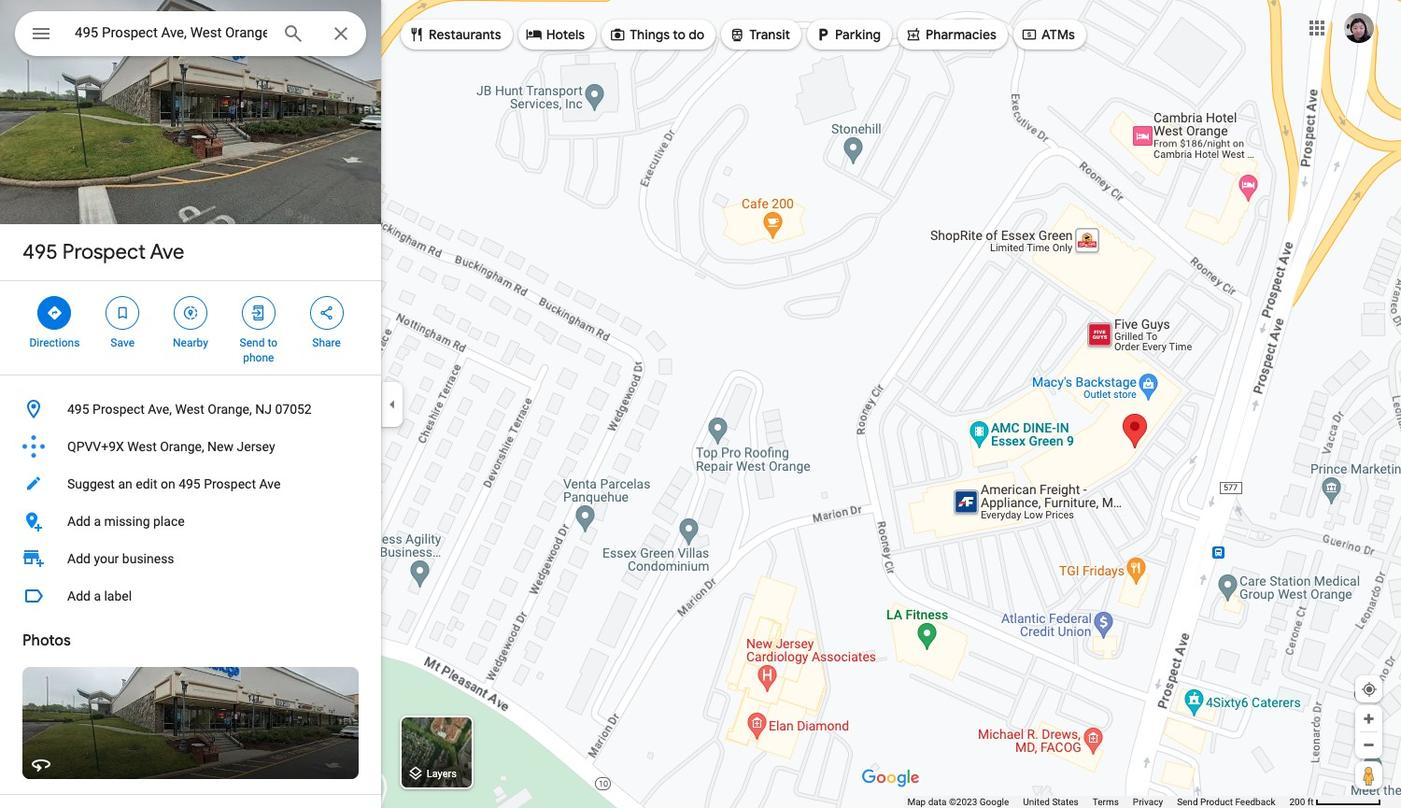 Task type: vqa. For each thing, say whether or not it's contained in the screenshot.
City
no



Task type: locate. For each thing, give the bounding box(es) containing it.
prospect up 
[[62, 239, 146, 265]]

on
[[161, 476, 175, 491]]

to up phone
[[268, 336, 277, 349]]

to
[[673, 26, 686, 43], [268, 336, 277, 349]]

 pharmacies
[[905, 24, 997, 45]]

0 vertical spatial 495
[[22, 239, 58, 265]]

west up edit
[[127, 439, 157, 454]]

prospect
[[62, 239, 146, 265], [93, 402, 145, 417], [204, 476, 256, 491]]


[[1021, 24, 1038, 45]]

place
[[153, 514, 185, 529]]

1 vertical spatial 495
[[67, 402, 89, 417]]

nearby
[[173, 336, 208, 349]]

0 horizontal spatial ave
[[150, 239, 184, 265]]


[[30, 21, 52, 47]]

none field inside the 495 prospect ave, west orange, nj 07052 field
[[75, 21, 267, 44]]

privacy
[[1133, 797, 1163, 807]]

footer containing map data ©2023 google
[[908, 796, 1290, 808]]

495 right on
[[179, 476, 201, 491]]

3 add from the top
[[67, 589, 91, 604]]

1 horizontal spatial orange,
[[208, 402, 252, 417]]

add inside add your business link
[[67, 551, 91, 566]]

add down the 'suggest'
[[67, 514, 91, 529]]

qpvv+9x west orange, new jersey button
[[0, 428, 381, 465]]

1 vertical spatial ave
[[259, 476, 281, 491]]

send product feedback button
[[1177, 796, 1276, 808]]

495 up qpvv+9x
[[67, 402, 89, 417]]

0 vertical spatial send
[[240, 336, 265, 349]]

0 horizontal spatial send
[[240, 336, 265, 349]]

a
[[94, 514, 101, 529], [94, 589, 101, 604]]

0 vertical spatial orange,
[[208, 402, 252, 417]]

0 horizontal spatial west
[[127, 439, 157, 454]]

1 vertical spatial add
[[67, 551, 91, 566]]

map data ©2023 google
[[908, 797, 1009, 807]]

0 vertical spatial a
[[94, 514, 101, 529]]

1 vertical spatial to
[[268, 336, 277, 349]]

united states
[[1023, 797, 1079, 807]]

ave down jersey
[[259, 476, 281, 491]]


[[609, 24, 626, 45]]

directions
[[29, 336, 80, 349]]

2 vertical spatial add
[[67, 589, 91, 604]]

495
[[22, 239, 58, 265], [67, 402, 89, 417], [179, 476, 201, 491]]

to inside  things to do
[[673, 26, 686, 43]]


[[526, 24, 542, 45]]

add
[[67, 514, 91, 529], [67, 551, 91, 566], [67, 589, 91, 604]]

suggest an edit on 495 prospect ave
[[67, 476, 281, 491]]

0 vertical spatial west
[[175, 402, 204, 417]]

prospect left ave,
[[93, 402, 145, 417]]

1 vertical spatial send
[[1177, 797, 1198, 807]]

a left label
[[94, 589, 101, 604]]

 atms
[[1021, 24, 1075, 45]]

 parking
[[815, 24, 881, 45]]

495 prospect ave, west orange, nj 07052
[[67, 402, 312, 417]]

add inside add a missing place button
[[67, 514, 91, 529]]

200 ft button
[[1290, 797, 1382, 807]]

add your business link
[[0, 540, 381, 577]]


[[182, 303, 199, 323]]

1 horizontal spatial send
[[1177, 797, 1198, 807]]

hotels
[[546, 26, 585, 43]]

add left label
[[67, 589, 91, 604]]

orange, inside button
[[208, 402, 252, 417]]

1 a from the top
[[94, 514, 101, 529]]

send left product
[[1177, 797, 1198, 807]]

orange,
[[208, 402, 252, 417], [160, 439, 204, 454]]

495 prospect ave, west orange, nj 07052 button
[[0, 391, 381, 428]]

orange, left nj
[[208, 402, 252, 417]]

None field
[[75, 21, 267, 44]]


[[408, 24, 425, 45]]

0 horizontal spatial 495
[[22, 239, 58, 265]]

1 vertical spatial orange,
[[160, 439, 204, 454]]

orange, down 495 prospect ave, west orange, nj 07052
[[160, 439, 204, 454]]

business
[[122, 551, 174, 566]]

1 vertical spatial a
[[94, 589, 101, 604]]

show your location image
[[1361, 681, 1378, 698]]

collapse side panel image
[[382, 394, 403, 414]]

send
[[240, 336, 265, 349], [1177, 797, 1198, 807]]

add a label button
[[0, 577, 381, 615]]

atms
[[1042, 26, 1075, 43]]

terms button
[[1093, 796, 1119, 808]]

1 add from the top
[[67, 514, 91, 529]]

west right ave,
[[175, 402, 204, 417]]

ft
[[1308, 797, 1314, 807]]

pharmacies
[[926, 26, 997, 43]]

a for label
[[94, 589, 101, 604]]

zoom in image
[[1362, 712, 1376, 726]]

0 vertical spatial add
[[67, 514, 91, 529]]

map
[[908, 797, 926, 807]]

add left the your
[[67, 551, 91, 566]]

edit
[[136, 476, 157, 491]]

send for send to phone
[[240, 336, 265, 349]]

send product feedback
[[1177, 797, 1276, 807]]

2 a from the top
[[94, 589, 101, 604]]

prospect for ave
[[62, 239, 146, 265]]

1 vertical spatial west
[[127, 439, 157, 454]]

0 horizontal spatial orange,
[[160, 439, 204, 454]]

1 horizontal spatial to
[[673, 26, 686, 43]]

prospect down the new
[[204, 476, 256, 491]]

united states button
[[1023, 796, 1079, 808]]

send inside send to phone
[[240, 336, 265, 349]]

to left do
[[673, 26, 686, 43]]

layers
[[427, 768, 457, 780]]


[[729, 24, 746, 45]]

 hotels
[[526, 24, 585, 45]]

 search field
[[15, 11, 366, 60]]

suggest an edit on 495 prospect ave button
[[0, 465, 381, 503]]

google account: michele murakami  
(michele.murakami@adept.ai) image
[[1344, 13, 1374, 43]]

495 prospect ave main content
[[0, 0, 381, 808]]

0 vertical spatial to
[[673, 26, 686, 43]]

nj
[[255, 402, 272, 417]]

ave
[[150, 239, 184, 265], [259, 476, 281, 491]]

google maps element
[[0, 0, 1401, 808]]

1 horizontal spatial west
[[175, 402, 204, 417]]

a left missing
[[94, 514, 101, 529]]

495 prospect ave
[[22, 239, 184, 265]]


[[114, 303, 131, 323]]

1 horizontal spatial 495
[[67, 402, 89, 417]]

share
[[312, 336, 341, 349]]

your
[[94, 551, 119, 566]]

add for add your business
[[67, 551, 91, 566]]

add your business
[[67, 551, 174, 566]]

add inside add a label button
[[67, 589, 91, 604]]

1 horizontal spatial ave
[[259, 476, 281, 491]]

ave up 
[[150, 239, 184, 265]]

1 vertical spatial prospect
[[93, 402, 145, 417]]

0 horizontal spatial to
[[268, 336, 277, 349]]

0 vertical spatial ave
[[150, 239, 184, 265]]

495 up 
[[22, 239, 58, 265]]

2 vertical spatial 495
[[179, 476, 201, 491]]

actions for 495 prospect ave region
[[0, 281, 381, 375]]

footer
[[908, 796, 1290, 808]]

0 vertical spatial prospect
[[62, 239, 146, 265]]

send up phone
[[240, 336, 265, 349]]

west
[[175, 402, 204, 417], [127, 439, 157, 454]]

send inside button
[[1177, 797, 1198, 807]]

do
[[689, 26, 705, 43]]

send for send product feedback
[[1177, 797, 1198, 807]]

2 horizontal spatial 495
[[179, 476, 201, 491]]

2 vertical spatial prospect
[[204, 476, 256, 491]]

things
[[630, 26, 670, 43]]

07052
[[275, 402, 312, 417]]

feedback
[[1235, 797, 1276, 807]]

2 add from the top
[[67, 551, 91, 566]]

suggest
[[67, 476, 115, 491]]



Task type: describe. For each thing, give the bounding box(es) containing it.
add for add a missing place
[[67, 514, 91, 529]]

200 ft
[[1290, 797, 1314, 807]]

 things to do
[[609, 24, 705, 45]]

google
[[980, 797, 1009, 807]]

 restaurants
[[408, 24, 501, 45]]

ave inside button
[[259, 476, 281, 491]]

to inside send to phone
[[268, 336, 277, 349]]

save
[[111, 336, 135, 349]]

transit
[[750, 26, 790, 43]]

new
[[208, 439, 234, 454]]

add a missing place
[[67, 514, 185, 529]]

qpvv+9x west orange, new jersey
[[67, 439, 275, 454]]

 transit
[[729, 24, 790, 45]]

send to phone
[[240, 336, 277, 364]]

photos
[[22, 632, 71, 650]]

zoom out image
[[1362, 738, 1376, 752]]

 button
[[15, 11, 67, 60]]


[[905, 24, 922, 45]]


[[250, 303, 267, 323]]

orange, inside button
[[160, 439, 204, 454]]

200
[[1290, 797, 1305, 807]]


[[815, 24, 832, 45]]

west inside button
[[175, 402, 204, 417]]

label
[[104, 589, 132, 604]]

a for missing
[[94, 514, 101, 529]]

add a missing place button
[[0, 503, 381, 540]]

restaurants
[[429, 26, 501, 43]]

©2023
[[949, 797, 977, 807]]

footer inside google maps element
[[908, 796, 1290, 808]]

qpvv+9x
[[67, 439, 124, 454]]

ave,
[[148, 402, 172, 417]]

product
[[1200, 797, 1233, 807]]

an
[[118, 476, 132, 491]]

states
[[1052, 797, 1079, 807]]

west inside button
[[127, 439, 157, 454]]

privacy button
[[1133, 796, 1163, 808]]

terms
[[1093, 797, 1119, 807]]

add a label
[[67, 589, 132, 604]]


[[46, 303, 63, 323]]

jersey
[[237, 439, 275, 454]]

show street view coverage image
[[1356, 761, 1383, 789]]

prospect for ave,
[[93, 402, 145, 417]]

495 Prospect Ave, West Orange, NJ 07052 field
[[15, 11, 366, 56]]

495 for 495 prospect ave
[[22, 239, 58, 265]]

data
[[928, 797, 947, 807]]


[[318, 303, 335, 323]]

parking
[[835, 26, 881, 43]]

495 for 495 prospect ave, west orange, nj 07052
[[67, 402, 89, 417]]

missing
[[104, 514, 150, 529]]

add for add a label
[[67, 589, 91, 604]]

phone
[[243, 351, 274, 364]]

united
[[1023, 797, 1050, 807]]



